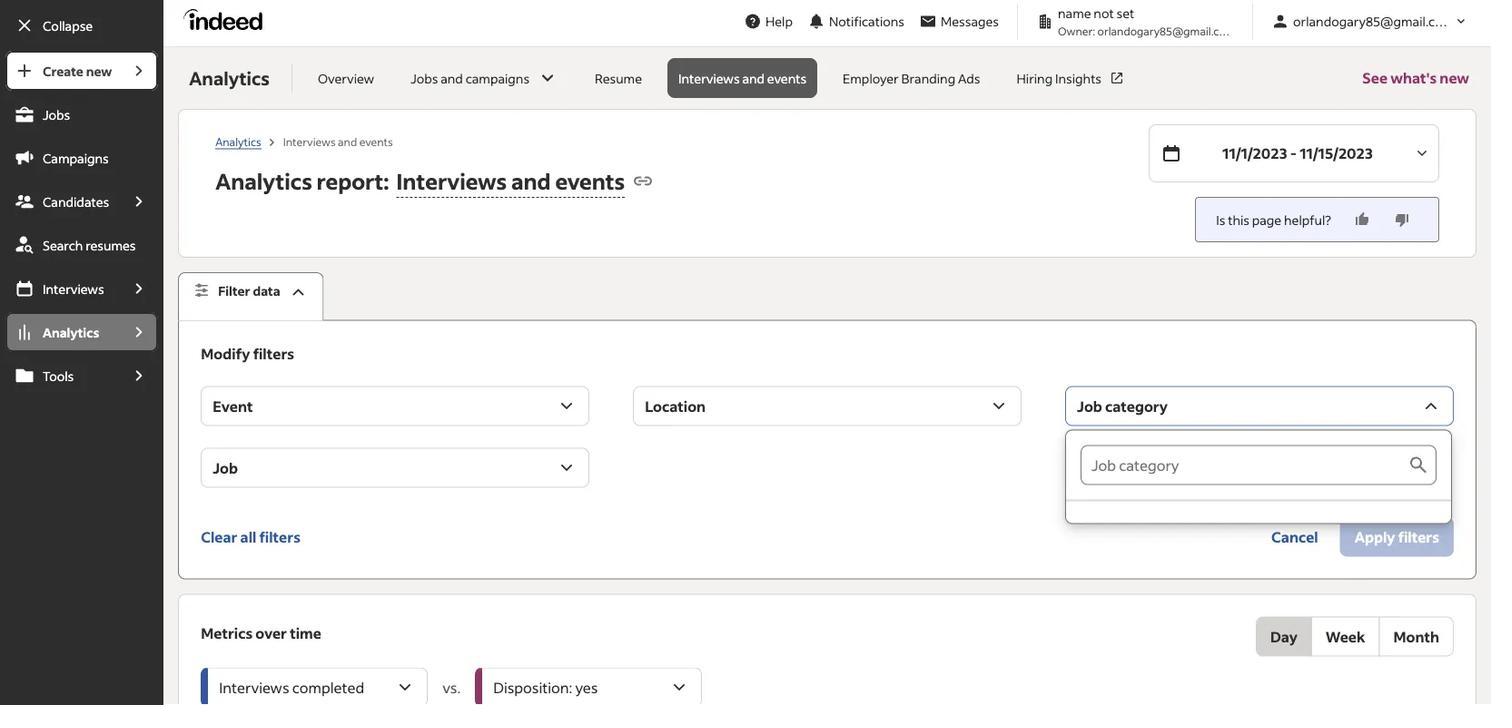 Task type: locate. For each thing, give the bounding box(es) containing it.
11/1/2023
[[1223, 144, 1288, 163]]

new
[[86, 63, 112, 79], [1440, 69, 1470, 87]]

create
[[43, 63, 83, 79]]

new right create
[[86, 63, 112, 79]]

1 horizontal spatial jobs
[[411, 70, 438, 86]]

0 vertical spatial events
[[767, 70, 807, 86]]

interviews and events link
[[668, 58, 818, 98]]

ads
[[958, 70, 981, 86]]

0 horizontal spatial events
[[359, 134, 393, 148]]

week
[[1326, 628, 1366, 646]]

0 horizontal spatial new
[[86, 63, 112, 79]]

orlandogary85@gmail.com
[[1294, 13, 1454, 30], [1098, 24, 1236, 38]]

hiring insights
[[1017, 70, 1102, 86]]

this page is helpful image
[[1353, 211, 1372, 229]]

search resumes
[[43, 237, 136, 253]]

0 horizontal spatial orlandogary85@gmail.com
[[1098, 24, 1236, 38]]

1 horizontal spatial job
[[1077, 397, 1103, 416]]

campaigns
[[466, 70, 530, 86]]

and inside button
[[441, 70, 463, 86]]

cancel button
[[1257, 517, 1333, 557]]

1 horizontal spatial new
[[1440, 69, 1470, 87]]

0 horizontal spatial interviews and events
[[283, 134, 393, 148]]

filter
[[218, 283, 250, 299]]

1 vertical spatial job
[[213, 459, 238, 477]]

orlandogary85@gmail.com down "set"
[[1098, 24, 1236, 38]]

11/1/2023 - 11/15/2023
[[1223, 144, 1373, 163]]

clear
[[201, 528, 237, 546]]

interviews and events up report: on the left top of page
[[283, 134, 393, 148]]

employer branding ads link
[[832, 58, 991, 98]]

1 vertical spatial jobs
[[43, 106, 70, 123]]

job button
[[201, 448, 590, 488]]

new inside button
[[1440, 69, 1470, 87]]

job left category
[[1077, 397, 1103, 416]]

job inside dropdown button
[[1077, 397, 1103, 416]]

1 vertical spatial events
[[359, 134, 393, 148]]

insights
[[1056, 70, 1102, 86]]

new right what's
[[1440, 69, 1470, 87]]

orlandogary85@gmail.com up the see
[[1294, 13, 1454, 30]]

is
[[1216, 212, 1226, 228]]

name not set owner: orlandogary85@gmail.com
[[1058, 5, 1236, 38]]

filters right the 'all'
[[259, 528, 301, 546]]

resume
[[595, 70, 642, 86]]

create new
[[43, 63, 112, 79]]

help button
[[737, 5, 800, 38]]

0 horizontal spatial analytics link
[[5, 312, 120, 352]]

set
[[1117, 5, 1135, 21]]

1 vertical spatial filters
[[259, 528, 301, 546]]

11/15/2023
[[1300, 144, 1373, 163]]

filter data
[[218, 283, 280, 299]]

see
[[1363, 69, 1388, 87]]

events up report: on the left top of page
[[359, 134, 393, 148]]

filter data button
[[178, 273, 324, 321]]

campaigns
[[43, 150, 109, 166]]

interviews link
[[5, 269, 120, 309]]

jobs link
[[5, 94, 158, 134]]

jobs inside button
[[411, 70, 438, 86]]

orlandogary85@gmail.com button
[[1264, 5, 1477, 38]]

menu bar containing create new
[[0, 51, 164, 706]]

events left show shareable url icon
[[555, 167, 625, 195]]

new inside menu bar
[[86, 63, 112, 79]]

jobs and campaigns button
[[400, 58, 570, 98]]

analytics link
[[215, 134, 261, 149], [5, 312, 120, 352]]

hiring insights link
[[1006, 58, 1136, 98]]

analytics report: interviews and events
[[215, 167, 625, 195]]

data
[[253, 283, 280, 299]]

helpful?
[[1284, 212, 1332, 228]]

see what's new button
[[1363, 47, 1470, 109]]

interviews and events button
[[389, 161, 625, 201]]

location
[[645, 397, 706, 416]]

analytics
[[189, 66, 270, 90], [215, 134, 261, 148], [215, 167, 312, 195], [43, 324, 99, 341]]

resumes
[[86, 237, 136, 253]]

job category button
[[1066, 387, 1454, 427]]

job
[[1077, 397, 1103, 416], [213, 459, 238, 477]]

menu bar
[[0, 51, 164, 706]]

0 vertical spatial job
[[1077, 397, 1103, 416]]

1 horizontal spatial analytics link
[[215, 134, 261, 149]]

1 vertical spatial analytics link
[[5, 312, 120, 352]]

1 horizontal spatial events
[[555, 167, 625, 195]]

job for job
[[213, 459, 238, 477]]

orlandogary85@gmail.com inside name not set owner: orlandogary85@gmail.com
[[1098, 24, 1236, 38]]

filters right the 'modify'
[[253, 344, 294, 363]]

employer
[[843, 70, 899, 86]]

jobs left campaigns
[[411, 70, 438, 86]]

category
[[1105, 397, 1168, 416]]

jobs
[[411, 70, 438, 86], [43, 106, 70, 123]]

clear all filters button
[[201, 517, 301, 557]]

jobs down create new link
[[43, 106, 70, 123]]

month
[[1394, 628, 1440, 646]]

1 horizontal spatial interviews and events
[[679, 70, 807, 86]]

jobs for jobs
[[43, 106, 70, 123]]

overview
[[318, 70, 374, 86]]

events down help
[[767, 70, 807, 86]]

interviews and events
[[679, 70, 807, 86], [283, 134, 393, 148]]

0 horizontal spatial job
[[213, 459, 238, 477]]

0 horizontal spatial jobs
[[43, 106, 70, 123]]

jobs for jobs and campaigns
[[411, 70, 438, 86]]

page
[[1252, 212, 1282, 228]]

collapse
[[43, 17, 93, 34]]

events
[[767, 70, 807, 86], [359, 134, 393, 148], [555, 167, 625, 195]]

1 horizontal spatial orlandogary85@gmail.com
[[1294, 13, 1454, 30]]

2 vertical spatial events
[[555, 167, 625, 195]]

interviews
[[679, 70, 740, 86], [283, 134, 336, 148], [396, 167, 507, 195], [43, 281, 104, 297]]

interviews and events down help button
[[679, 70, 807, 86]]

1 vertical spatial interviews and events
[[283, 134, 393, 148]]

resume link
[[584, 58, 653, 98]]

0 vertical spatial jobs
[[411, 70, 438, 86]]

filters
[[253, 344, 294, 363], [259, 528, 301, 546]]

branding
[[902, 70, 956, 86]]

job down event at the bottom of the page
[[213, 459, 238, 477]]

job category list box
[[1066, 431, 1452, 524]]

is this page helpful?
[[1216, 212, 1332, 228]]

overview link
[[307, 58, 385, 98]]

and
[[441, 70, 463, 86], [743, 70, 765, 86], [338, 134, 357, 148], [511, 167, 551, 195]]

job inside dropdown button
[[213, 459, 238, 477]]

cancel
[[1272, 528, 1319, 546]]



Task type: vqa. For each thing, say whether or not it's contained in the screenshot.
Month
yes



Task type: describe. For each thing, give the bounding box(es) containing it.
collapse button
[[5, 5, 158, 45]]

this
[[1228, 212, 1250, 228]]

this page is not helpful image
[[1393, 211, 1412, 229]]

0 vertical spatial interviews and events
[[679, 70, 807, 86]]

all
[[240, 528, 257, 546]]

search resumes link
[[5, 225, 158, 265]]

messages
[[941, 13, 999, 30]]

help
[[766, 13, 793, 30]]

job category
[[1077, 397, 1168, 416]]

0 vertical spatial analytics link
[[215, 134, 261, 149]]

candidates link
[[5, 182, 120, 222]]

time
[[290, 624, 321, 643]]

name not set owner: orlandogary85@gmail.com element
[[1029, 4, 1242, 39]]

report:
[[317, 167, 389, 195]]

metrics
[[201, 624, 253, 643]]

2 horizontal spatial events
[[767, 70, 807, 86]]

modify filters
[[201, 344, 294, 363]]

tools link
[[5, 356, 120, 396]]

-
[[1291, 144, 1297, 163]]

name
[[1058, 5, 1091, 21]]

owner:
[[1058, 24, 1096, 38]]

employer branding ads
[[843, 70, 981, 86]]

orlandogary85@gmail.com inside popup button
[[1294, 13, 1454, 30]]

jobs and campaigns
[[411, 70, 530, 86]]

day
[[1271, 628, 1298, 646]]

modify
[[201, 344, 250, 363]]

notifications button
[[800, 1, 912, 41]]

candidates
[[43, 193, 109, 210]]

hiring
[[1017, 70, 1053, 86]]

campaigns link
[[5, 138, 158, 178]]

tools
[[43, 368, 74, 384]]

job for job category
[[1077, 397, 1103, 416]]

not
[[1094, 5, 1114, 21]]

what's
[[1391, 69, 1437, 87]]

filters inside button
[[259, 528, 301, 546]]

location button
[[633, 387, 1022, 427]]

event
[[213, 397, 253, 416]]

show shareable url image
[[632, 170, 654, 192]]

create new link
[[5, 51, 120, 91]]

search
[[43, 237, 83, 253]]

event button
[[201, 387, 590, 427]]

see what's new
[[1363, 69, 1470, 87]]

0 vertical spatial filters
[[253, 344, 294, 363]]

interviews inside interviews link
[[43, 281, 104, 297]]

notifications
[[829, 13, 905, 30]]

messages link
[[912, 5, 1006, 38]]

indeed home image
[[184, 9, 271, 30]]

interviews inside interviews and events link
[[679, 70, 740, 86]]

Job category field
[[1081, 446, 1408, 486]]

clear all filters
[[201, 528, 301, 546]]

metrics over time
[[201, 624, 321, 643]]

vs.
[[443, 679, 461, 697]]

over
[[256, 624, 287, 643]]



